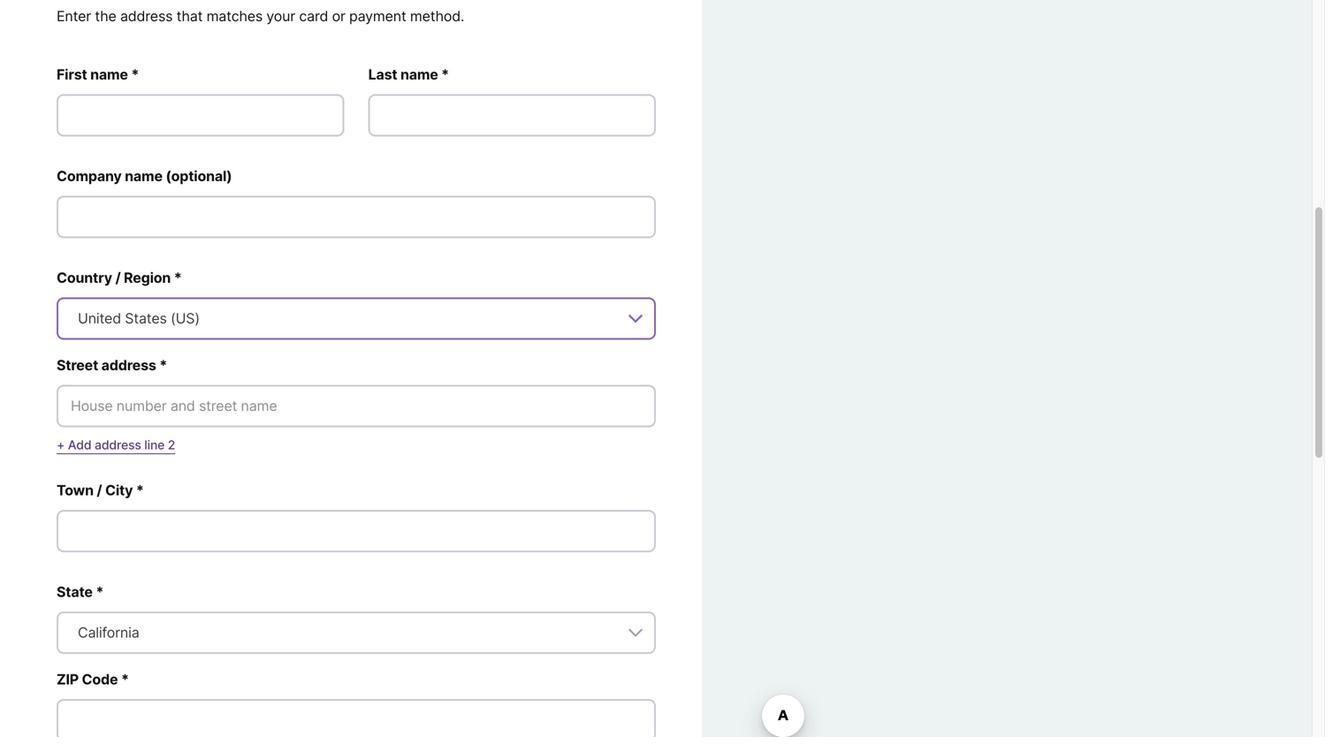 Task type: locate. For each thing, give the bounding box(es) containing it.
0 vertical spatial /
[[115, 269, 121, 287]]

city
[[105, 482, 133, 499]]

street
[[57, 357, 98, 374]]

address left line
[[95, 438, 141, 453]]

town / city *
[[57, 482, 144, 499]]

matches
[[207, 8, 263, 25]]

0 horizontal spatial /
[[97, 482, 102, 499]]

+ add address line 2 button
[[57, 435, 175, 456]]

states
[[125, 310, 167, 327]]

name right company
[[125, 168, 163, 185]]

2 vertical spatial address
[[95, 438, 141, 453]]

name for last
[[401, 66, 438, 83]]

payment
[[349, 8, 406, 25]]

1 vertical spatial address
[[101, 357, 156, 374]]

name right first
[[90, 66, 128, 83]]

zip code *
[[57, 671, 129, 689]]

town
[[57, 482, 94, 499]]

address
[[120, 8, 173, 25], [101, 357, 156, 374], [95, 438, 141, 453]]

california
[[78, 624, 139, 642]]

last
[[368, 66, 398, 83]]

country / region *
[[57, 269, 182, 287]]

company
[[57, 168, 122, 185]]

+
[[57, 438, 65, 453]]

street address *
[[57, 357, 167, 374]]

1 horizontal spatial /
[[115, 269, 121, 287]]

/ left the city
[[97, 482, 102, 499]]

method.
[[410, 8, 465, 25]]

name
[[90, 66, 128, 83], [401, 66, 438, 83], [125, 168, 163, 185]]

/ left "region"
[[115, 269, 121, 287]]

name for company
[[125, 168, 163, 185]]

0 vertical spatial address
[[120, 8, 173, 25]]

/
[[115, 269, 121, 287], [97, 482, 102, 499]]

address right the
[[120, 8, 173, 25]]

None text field
[[368, 94, 656, 137], [57, 196, 656, 238], [57, 510, 656, 553], [57, 700, 656, 738], [368, 94, 656, 137], [57, 196, 656, 238], [57, 510, 656, 553], [57, 700, 656, 738]]

United States (US) text field
[[71, 308, 642, 329]]

None text field
[[57, 94, 344, 137]]

address inside button
[[95, 438, 141, 453]]

/ for city
[[97, 482, 102, 499]]

address down united states (us)
[[101, 357, 156, 374]]

code
[[82, 671, 118, 689]]

2
[[168, 438, 175, 453]]

1 vertical spatial /
[[97, 482, 102, 499]]

name right last
[[401, 66, 438, 83]]

enter the address that matches your card or payment method.
[[57, 8, 465, 25]]

State field
[[57, 612, 656, 654]]

* right first
[[131, 66, 139, 83]]

*
[[131, 66, 139, 83], [442, 66, 449, 83], [174, 269, 182, 287], [159, 357, 167, 374], [136, 482, 144, 499], [96, 584, 104, 601], [121, 671, 129, 689]]

region
[[124, 269, 171, 287]]



Task type: vqa. For each thing, say whether or not it's contained in the screenshot.
4th GROUP
no



Task type: describe. For each thing, give the bounding box(es) containing it.
zip
[[57, 671, 79, 689]]

* right state
[[96, 584, 104, 601]]

/ for region
[[115, 269, 121, 287]]

line
[[144, 438, 165, 453]]

name for first
[[90, 66, 128, 83]]

+ add address line 2
[[57, 438, 175, 453]]

enter
[[57, 8, 91, 25]]

your
[[267, 8, 295, 25]]

* down 'method.'
[[442, 66, 449, 83]]

address for line
[[95, 438, 141, 453]]

country
[[57, 269, 112, 287]]

united
[[78, 310, 121, 327]]

that
[[177, 8, 203, 25]]

(optional)
[[166, 168, 232, 185]]

add
[[68, 438, 92, 453]]

the
[[95, 8, 116, 25]]

last name *
[[368, 66, 449, 83]]

united states (us)
[[78, 310, 200, 327]]

company name (optional)
[[57, 168, 232, 185]]

House number and street name text field
[[57, 385, 656, 428]]

California text field
[[71, 623, 642, 644]]

* right the city
[[136, 482, 144, 499]]

first name *
[[57, 66, 139, 83]]

or
[[332, 8, 346, 25]]

* right the code
[[121, 671, 129, 689]]

* down states
[[159, 357, 167, 374]]

address for that
[[120, 8, 173, 25]]

state *
[[57, 584, 104, 601]]

Country / Region field
[[57, 298, 656, 340]]

state
[[57, 584, 93, 601]]

card
[[299, 8, 328, 25]]

(us)
[[171, 310, 200, 327]]

first
[[57, 66, 87, 83]]

* right "region"
[[174, 269, 182, 287]]



